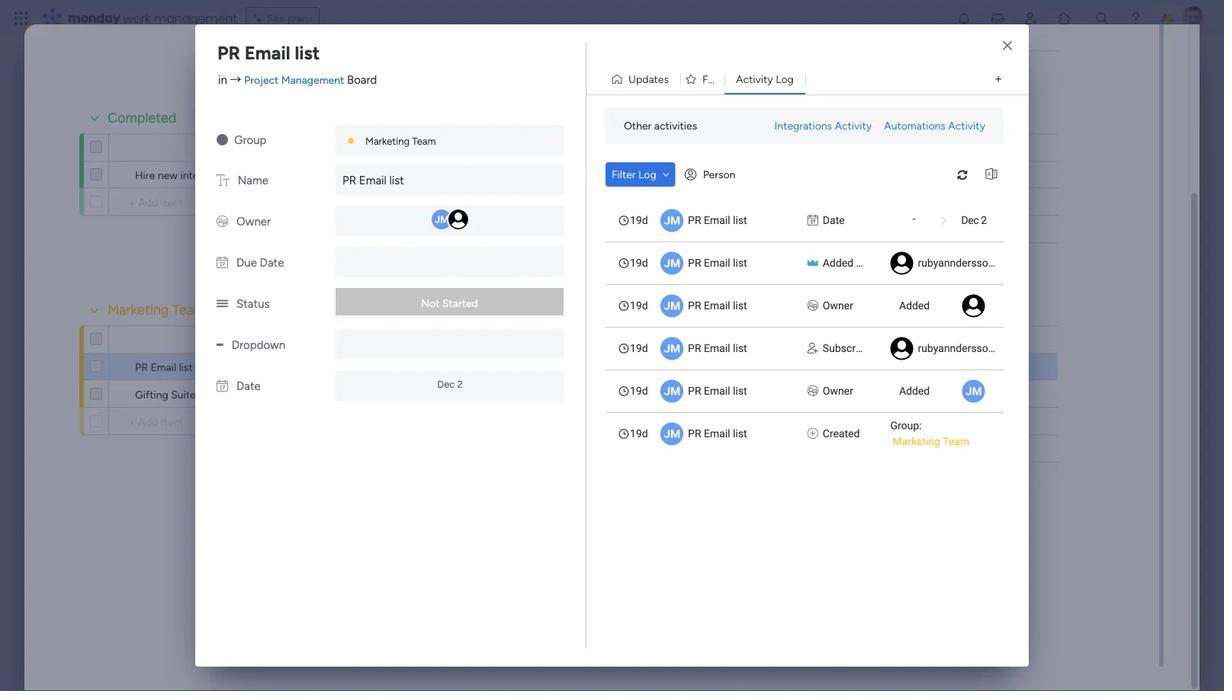 Task type: locate. For each thing, give the bounding box(es) containing it.
dapulse date column image right suite
[[217, 380, 228, 394]]

dec
[[962, 214, 979, 227], [875, 362, 893, 374], [437, 378, 455, 391]]

pr email list
[[217, 42, 320, 64], [343, 174, 404, 188], [688, 214, 747, 227], [688, 257, 747, 270], [688, 300, 747, 312], [688, 343, 747, 355], [135, 361, 193, 374], [688, 385, 747, 398], [688, 428, 747, 441]]

management
[[154, 10, 237, 27]]

1 horizontal spatial 2
[[895, 362, 901, 374]]

earliest for 4
[[494, 37, 523, 48]]

0 horizontal spatial marketing
[[108, 302, 169, 319]]

→
[[230, 73, 242, 87]]

marketing inside group: marketing team
[[893, 436, 941, 449]]

0 vertical spatial status field
[[625, 139, 664, 156]]

list box
[[606, 199, 1054, 455]]

other activities
[[624, 119, 698, 132]]

date field right v2 surface invite image on the right of the page
[[873, 331, 903, 348]]

2 horizontal spatial dec
[[962, 214, 979, 227]]

marketing
[[365, 135, 410, 147], [108, 302, 169, 319], [893, 436, 941, 449]]

status
[[629, 141, 660, 154], [237, 298, 270, 311], [629, 333, 660, 346]]

1 vertical spatial due date
[[486, 333, 531, 346]]

nov
[[493, 27, 514, 41], [490, 219, 511, 233]]

started
[[637, 169, 673, 182], [442, 297, 478, 310], [637, 361, 673, 374], [637, 388, 673, 401]]

updates button
[[605, 67, 680, 92]]

0 horizontal spatial dec 2
[[437, 378, 463, 391]]

log up integrations
[[776, 73, 794, 86]]

1 vertical spatial 2
[[895, 362, 901, 374]]

invite members image
[[1024, 11, 1039, 26]]

dapulse text column image
[[217, 174, 229, 188]]

2 vertical spatial added
[[899, 385, 930, 398]]

group:
[[891, 420, 922, 433]]

dapulse date column image up v2 status image
[[217, 256, 228, 270]]

19d for v2 surface invite image on the right of the page
[[630, 343, 648, 355]]

due date inside pr email list dialog
[[237, 256, 284, 270]]

marketing team
[[365, 135, 436, 147], [108, 302, 205, 319]]

angle down image
[[663, 169, 670, 180]]

0 vertical spatial log
[[776, 73, 794, 86]]

person button
[[679, 163, 745, 187]]

added owner
[[823, 257, 887, 270]]

1 vertical spatial rubyanndersson@gmail.com link
[[918, 343, 1054, 355]]

updates
[[629, 73, 669, 86]]

log
[[776, 73, 794, 86], [639, 168, 657, 181]]

0 vertical spatial dapulse date column image
[[217, 256, 228, 270]]

19d for the bottommost v2 multiple person column image
[[630, 300, 648, 312]]

2 rubyanndersson@gmail.com link from the top
[[918, 343, 1054, 355]]

activity up dapulse plus icon on the right of page
[[949, 119, 986, 132]]

due inside due date field
[[486, 333, 506, 346]]

0 vertical spatial 2
[[981, 214, 987, 227]]

0 vertical spatial marketing team
[[365, 135, 436, 147]]

automations activity
[[884, 119, 986, 132]]

dec inside list box
[[962, 214, 979, 227]]

due date element
[[482, 138, 535, 157]]

None field
[[752, 331, 810, 348]]

started inside pr email list dialog
[[442, 297, 478, 310]]

2 status field from the top
[[625, 331, 664, 348]]

2
[[981, 214, 987, 227], [895, 362, 901, 374], [457, 378, 463, 391]]

marketing team up 1 button
[[365, 135, 436, 147]]

2 inside list box
[[981, 214, 987, 227]]

1 vertical spatial nov
[[490, 219, 511, 233]]

date field down automations
[[873, 139, 903, 156]]

activities
[[654, 119, 698, 132]]

email
[[245, 42, 290, 64], [359, 174, 387, 188], [704, 214, 731, 227], [704, 257, 731, 270], [704, 300, 731, 312], [704, 343, 731, 355], [151, 361, 176, 374], [704, 385, 731, 398], [704, 428, 731, 441]]

dapulse plus image
[[952, 331, 966, 349], [808, 426, 818, 443]]

dropdown right v2 dropdown column icon
[[232, 339, 285, 352]]

0 vertical spatial date field
[[873, 139, 903, 156]]

filter log
[[612, 168, 657, 181]]

email for v2 multiple person column icon
[[704, 385, 731, 398]]

1 vertical spatial owner field
[[398, 331, 438, 348]]

0 vertical spatial rubyanndersson@gmail.com link
[[918, 257, 1054, 270]]

nov left 4
[[493, 27, 514, 41]]

1 vertical spatial status
[[237, 298, 270, 311]]

2 date field from the top
[[873, 331, 903, 348]]

dropdown
[[756, 141, 806, 154], [232, 339, 285, 352]]

2 19d from the top
[[630, 257, 648, 270]]

list
[[295, 42, 320, 64], [390, 174, 404, 188], [733, 214, 747, 227], [733, 257, 747, 270], [733, 300, 747, 312], [733, 343, 747, 355], [179, 361, 193, 374], [733, 385, 747, 398], [733, 428, 747, 441]]

activity right integrations
[[835, 119, 872, 132]]

v2 multiple person column image down dapulse text column image
[[217, 215, 228, 229]]

v2 dropdown column image
[[217, 339, 223, 352]]

earliest inside nov 29 earliest
[[494, 229, 523, 240]]

Date field
[[873, 139, 903, 156], [873, 331, 903, 348]]

1 vertical spatial v2 multiple person column image
[[808, 298, 818, 314]]

email for new crown image
[[704, 257, 731, 270]]

v2 status image
[[217, 298, 228, 311]]

1 earliest from the top
[[494, 37, 523, 48]]

rubyanndersson@gmail.com
[[918, 257, 1054, 270], [918, 343, 1054, 355]]

0 vertical spatial added
[[823, 257, 854, 270]]

monday work management
[[68, 10, 237, 27]]

gifting suite
[[135, 388, 196, 401]]

date
[[876, 141, 899, 154], [823, 214, 845, 227], [260, 256, 284, 270], [508, 333, 531, 346], [876, 333, 899, 346], [237, 380, 261, 394]]

1 vertical spatial item
[[234, 333, 256, 346]]

2 dapulse date column image from the top
[[217, 380, 228, 394]]

4 19d from the top
[[630, 343, 648, 355]]

monday
[[68, 10, 120, 27]]

1 item from the top
[[234, 141, 256, 154]]

earliest
[[494, 37, 523, 48], [494, 229, 523, 240]]

earliest for 29
[[494, 229, 523, 240]]

due inside pr email list dialog
[[237, 256, 257, 270]]

1 vertical spatial earliest
[[494, 229, 523, 240]]

1 horizontal spatial v2 multiple person column image
[[808, 298, 818, 314]]

2 item from the top
[[234, 333, 256, 346]]

log left "angle down" image
[[639, 168, 657, 181]]

dapulse plus image
[[952, 139, 966, 157]]

help image
[[1128, 11, 1144, 26]]

0 horizontal spatial due
[[237, 256, 257, 270]]

not
[[616, 169, 635, 182], [421, 297, 440, 310], [616, 361, 635, 374], [616, 388, 635, 401]]

0 vertical spatial due
[[237, 256, 257, 270]]

earliest inside 'nov 4 earliest'
[[494, 37, 523, 48]]

2 earliest from the top
[[494, 229, 523, 240]]

rubyanndersson@gmail.com link for added owner
[[918, 257, 1054, 270]]

0 horizontal spatial log
[[639, 168, 657, 181]]

1 rubyanndersson@gmail.com link from the top
[[918, 257, 1054, 270]]

1 horizontal spatial marketing team
[[365, 135, 436, 147]]

marketing team left v2 status image
[[108, 302, 205, 319]]

1 vertical spatial date field
[[873, 331, 903, 348]]

2 horizontal spatial 2
[[981, 214, 987, 227]]

due date
[[237, 256, 284, 270], [486, 333, 531, 346]]

files button
[[680, 67, 725, 92]]

0 horizontal spatial due date
[[237, 256, 284, 270]]

activity
[[736, 73, 773, 86], [835, 119, 872, 132], [949, 119, 986, 132]]

1 19d from the top
[[630, 214, 648, 227]]

dec 2
[[962, 214, 987, 227], [875, 362, 901, 374], [437, 378, 463, 391]]

2 vertical spatial team
[[943, 436, 970, 449]]

item right v2 dropdown column icon
[[234, 333, 256, 346]]

Status field
[[625, 139, 664, 156], [625, 331, 664, 348]]

1 horizontal spatial marketing
[[365, 135, 410, 147]]

0 horizontal spatial dropdown
[[232, 339, 285, 352]]

2 horizontal spatial activity
[[949, 119, 986, 132]]

6 19d from the top
[[630, 428, 648, 441]]

nov inside 'nov 4 earliest'
[[493, 27, 514, 41]]

1 vertical spatial dapulse date column image
[[217, 380, 228, 394]]

gifting
[[135, 388, 168, 401]]

0 vertical spatial team
[[412, 135, 436, 147]]

1 vertical spatial dec
[[875, 362, 893, 374]]

2 horizontal spatial dec 2
[[962, 214, 987, 227]]

item for marketing team
[[234, 333, 256, 346]]

not started
[[616, 169, 673, 182], [421, 297, 478, 310], [616, 361, 673, 374], [616, 388, 673, 401]]

refresh image
[[951, 169, 975, 180]]

team
[[412, 135, 436, 147], [172, 302, 205, 319], [943, 436, 970, 449]]

1 vertical spatial rubyanndersson@gmail.com
[[918, 343, 1054, 355]]

filter log button
[[606, 163, 676, 187]]

0 vertical spatial rubyanndersson@gmail.com
[[918, 257, 1054, 270]]

1 dapulse date column image from the top
[[217, 256, 228, 270]]

1 vertical spatial status field
[[625, 331, 664, 348]]

1 horizontal spatial dropdown
[[756, 141, 806, 154]]

v2 multiple person column image
[[217, 215, 228, 229], [808, 298, 818, 314]]

v2 multiple person column image up v2 surface invite image on the right of the page
[[808, 298, 818, 314]]

email for dapulse plus image to the left
[[704, 428, 731, 441]]

owner
[[402, 141, 434, 154], [237, 215, 271, 229], [856, 257, 887, 270], [823, 300, 854, 312], [402, 333, 434, 346], [823, 385, 854, 398]]

nov left the 29 on the top left of the page
[[490, 219, 511, 233]]

item for completed
[[234, 141, 256, 154]]

1 vertical spatial marketing
[[108, 302, 169, 319]]

1 vertical spatial marketing team
[[108, 302, 205, 319]]

notifications image
[[957, 11, 972, 26]]

2 vertical spatial dec
[[437, 378, 455, 391]]

files
[[703, 73, 724, 86]]

added
[[823, 257, 854, 270], [899, 300, 930, 312], [899, 385, 930, 398]]

0 horizontal spatial team
[[172, 302, 205, 319]]

rubyanndersson@gmail.com link
[[918, 257, 1054, 270], [918, 343, 1054, 355]]

2 horizontal spatial team
[[943, 436, 970, 449]]

activity right "files"
[[736, 73, 773, 86]]

item right 'v2 sun' icon
[[234, 141, 256, 154]]

29
[[514, 219, 527, 233]]

not started inside pr email list dialog
[[421, 297, 478, 310]]

Owner field
[[398, 139, 438, 156], [398, 331, 438, 348]]

2 rubyanndersson@gmail.com from the top
[[918, 343, 1054, 355]]

0 vertical spatial dapulse plus image
[[952, 331, 966, 349]]

log for filter log
[[639, 168, 657, 181]]

0 vertical spatial dropdown
[[756, 141, 806, 154]]

3 19d from the top
[[630, 300, 648, 312]]

list box containing 19d
[[606, 199, 1054, 455]]

1 vertical spatial dapulse plus image
[[808, 426, 818, 443]]

0 horizontal spatial 2
[[457, 378, 463, 391]]

1 vertical spatial dropdown
[[232, 339, 285, 352]]

due
[[237, 256, 257, 270], [486, 333, 506, 346]]

status inside pr email list dialog
[[237, 298, 270, 311]]

1 rubyanndersson@gmail.com from the top
[[918, 257, 1054, 270]]

1 vertical spatial due
[[486, 333, 506, 346]]

dapulse date column image
[[217, 256, 228, 270], [217, 380, 228, 394]]

1 horizontal spatial activity
[[835, 119, 872, 132]]

pr
[[217, 42, 240, 64], [343, 174, 356, 188], [688, 214, 701, 227], [688, 257, 701, 270], [688, 300, 701, 312], [688, 343, 701, 355], [135, 361, 148, 374], [688, 385, 701, 398], [688, 428, 701, 441]]

new crown image
[[808, 256, 818, 271]]

1 horizontal spatial log
[[776, 73, 794, 86]]

1 vertical spatial added
[[899, 300, 930, 312]]

5 19d from the top
[[630, 385, 648, 398]]

1 vertical spatial log
[[639, 168, 657, 181]]

see plans button
[[246, 7, 320, 30]]

19d
[[630, 214, 648, 227], [630, 257, 648, 270], [630, 300, 648, 312], [630, 343, 648, 355], [630, 385, 648, 398], [630, 428, 648, 441]]

dropdown down integrations
[[756, 141, 806, 154]]

0 vertical spatial nov
[[493, 27, 514, 41]]

0 horizontal spatial v2 multiple person column image
[[217, 215, 228, 229]]

1 vertical spatial dec 2
[[875, 362, 901, 374]]

work
[[123, 10, 151, 27]]

integrations activity
[[775, 119, 872, 132]]

due date inside field
[[486, 333, 531, 346]]

group: marketing team
[[891, 420, 970, 449]]

2 horizontal spatial marketing
[[893, 436, 941, 449]]

item
[[234, 141, 256, 154], [234, 333, 256, 346]]

0 vertical spatial dec
[[962, 214, 979, 227]]

1 horizontal spatial due
[[486, 333, 506, 346]]

subscribed
[[823, 343, 876, 355]]

1 owner field from the top
[[398, 139, 438, 156]]

0 vertical spatial earliest
[[494, 37, 523, 48]]

0 vertical spatial owner field
[[398, 139, 438, 156]]

dropdown inside field
[[756, 141, 806, 154]]

1 horizontal spatial dapulse plus image
[[952, 331, 966, 349]]

nov inside nov 29 earliest
[[490, 219, 511, 233]]

0 vertical spatial due date
[[237, 256, 284, 270]]

management
[[281, 73, 344, 86]]

0 vertical spatial item
[[234, 141, 256, 154]]

1 horizontal spatial due date
[[486, 333, 531, 346]]

2 vertical spatial marketing
[[893, 436, 941, 449]]

added for the bottommost v2 multiple person column image
[[899, 300, 930, 312]]

integrations
[[775, 119, 832, 132]]



Task type: vqa. For each thing, say whether or not it's contained in the screenshot.
the Dropdown
yes



Task type: describe. For each thing, give the bounding box(es) containing it.
dapulse date column image
[[808, 213, 818, 229]]

email for the bottommost v2 multiple person column image
[[704, 300, 731, 312]]

add view image
[[996, 74, 1002, 85]]

integrations activity button
[[769, 114, 878, 138]]

19d for new crown image
[[630, 257, 648, 270]]

0 horizontal spatial activity
[[736, 73, 773, 86]]

other
[[624, 119, 652, 132]]

0 vertical spatial dec 2
[[962, 214, 987, 227]]

rubyanndersson@gmail.com for subscribed
[[918, 343, 1054, 355]]

2 owner field from the top
[[398, 331, 438, 348]]

nov for nov 4
[[493, 27, 514, 41]]

2 vertical spatial 2
[[457, 378, 463, 391]]

board
[[347, 73, 377, 87]]

rubyanndersson@gmail.com for added owner
[[918, 257, 1054, 270]]

1 vertical spatial team
[[172, 302, 205, 319]]

Dropdown field
[[752, 139, 810, 156]]

name
[[238, 174, 268, 188]]

export to excel image
[[980, 169, 1004, 180]]

0 horizontal spatial dapulse plus image
[[808, 426, 818, 443]]

0 vertical spatial v2 multiple person column image
[[217, 215, 228, 229]]

person
[[703, 168, 736, 181]]

email for v2 surface invite image on the right of the page
[[704, 343, 731, 355]]

nov 29 earliest
[[490, 219, 527, 240]]

added for v2 multiple person column icon
[[899, 385, 930, 398]]

dapulse date column image for due date
[[217, 256, 228, 270]]

1
[[359, 174, 363, 183]]

19d for v2 multiple person column icon
[[630, 385, 648, 398]]

v2 sun image
[[217, 134, 228, 147]]

1 button
[[330, 161, 380, 188]]

log for activity log
[[776, 73, 794, 86]]

dapulse date column image for date
[[217, 380, 228, 394]]

activity for integrations activity
[[835, 119, 872, 132]]

list box inside pr email list dialog
[[606, 199, 1054, 455]]

nov for nov 29
[[490, 219, 511, 233]]

0 horizontal spatial dec
[[437, 378, 455, 391]]

group
[[234, 134, 267, 147]]

hire new interns
[[135, 169, 213, 182]]

Due Date field
[[483, 331, 535, 348]]

1 date field from the top
[[873, 139, 903, 156]]

pr email list dialog
[[0, 0, 1225, 692]]

project management link
[[244, 73, 344, 86]]

1 status field from the top
[[625, 139, 664, 156]]

dropdown inside pr email list dialog
[[232, 339, 285, 352]]

1 horizontal spatial dec
[[875, 362, 893, 374]]

apps image
[[1057, 11, 1073, 26]]

2 vertical spatial status
[[629, 333, 660, 346]]

rubyanndersson@gmail.com link for subscribed
[[918, 343, 1054, 355]]

inbox image
[[990, 11, 1006, 26]]

not inside pr email list dialog
[[421, 297, 440, 310]]

activity log button
[[725, 67, 805, 92]]

automations activity button
[[878, 114, 992, 138]]

project
[[244, 73, 279, 86]]

activity for automations activity
[[949, 119, 986, 132]]

in → project management board
[[218, 73, 377, 87]]

new
[[158, 169, 178, 182]]

select product image
[[14, 11, 29, 26]]

close image
[[1003, 40, 1012, 51]]

terry turtle image
[[1182, 6, 1206, 31]]

suite
[[171, 388, 196, 401]]

automations
[[884, 119, 946, 132]]

plans
[[288, 12, 313, 25]]

v2 multiple person column image
[[808, 384, 818, 400]]

activity log
[[736, 73, 794, 86]]

see
[[267, 12, 285, 25]]

1 horizontal spatial team
[[412, 135, 436, 147]]

0 vertical spatial marketing
[[365, 135, 410, 147]]

email for dapulse date column image
[[704, 214, 731, 227]]

19d for dapulse date column image
[[630, 214, 648, 227]]

search everything image
[[1095, 11, 1110, 26]]

see plans
[[267, 12, 313, 25]]

team inside group: marketing team
[[943, 436, 970, 449]]

marketing team inside pr email list dialog
[[365, 135, 436, 147]]

in
[[218, 73, 227, 87]]

filter
[[612, 168, 636, 181]]

2 vertical spatial dec 2
[[437, 378, 463, 391]]

nov 4 earliest
[[493, 27, 524, 48]]

1 horizontal spatial dec 2
[[875, 362, 901, 374]]

0 vertical spatial status
[[629, 141, 660, 154]]

4
[[517, 27, 524, 41]]

hire
[[135, 169, 155, 182]]

created
[[823, 428, 860, 441]]

v2 surface invite image
[[808, 341, 818, 357]]

0 horizontal spatial marketing team
[[108, 302, 205, 319]]

completed
[[108, 110, 177, 126]]

interns
[[180, 169, 213, 182]]



